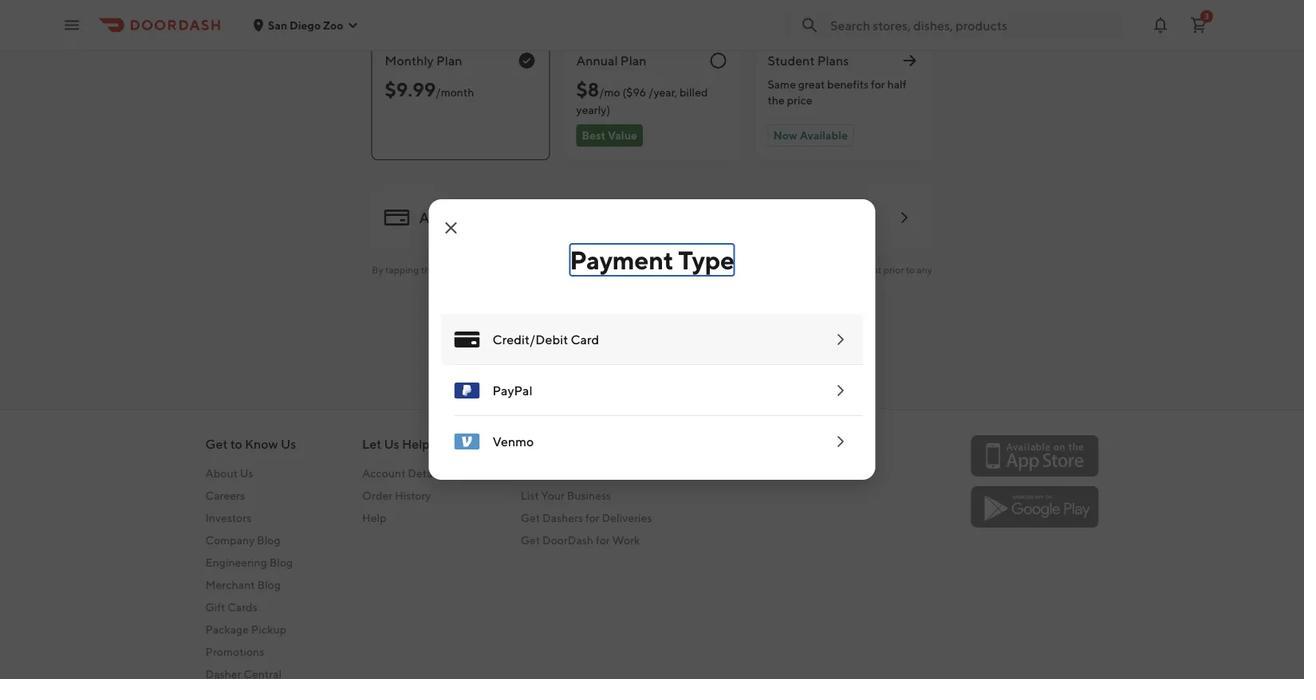Task type: vqa. For each thing, say whether or not it's contained in the screenshot.
the bottommost extra sides (추가메뉴)
no



Task type: describe. For each thing, give the bounding box(es) containing it.
merchant
[[205, 579, 255, 592]]

0 horizontal spatial help
[[362, 512, 386, 525]]

in
[[837, 264, 844, 275]]

monthly plan
[[385, 53, 462, 68]]

0 vertical spatial help
[[402, 437, 430, 452]]

until
[[743, 264, 762, 275]]

best
[[582, 129, 606, 142]]

yearly)
[[576, 103, 610, 116]]

history
[[395, 489, 431, 503]]

get to know us
[[205, 437, 296, 452]]

2 i from the left
[[764, 264, 767, 275]]

company blog link
[[205, 533, 296, 549]]

doing business
[[521, 437, 609, 452]]

blog for merchant blog
[[257, 579, 281, 592]]

start free dashpass trial
[[572, 343, 732, 360]]

cards
[[228, 601, 257, 614]]

plans
[[817, 53, 849, 68]]

promotions
[[205, 646, 264, 659]]

by
[[372, 264, 383, 275]]

for for deliveries
[[585, 512, 600, 525]]

1 horizontal spatial us
[[281, 437, 296, 452]]

let us help you
[[362, 437, 455, 452]]

and an automatic monthly charge of $9.99 until i
[[556, 264, 769, 275]]

account details
[[362, 467, 443, 480]]

san diego zoo button
[[252, 18, 359, 32]]

order
[[362, 489, 393, 503]]

become a dasher link
[[521, 466, 652, 482]]

monthly
[[635, 264, 671, 275]]

1 horizontal spatial the
[[513, 264, 528, 275]]

best value
[[582, 129, 637, 142]]

free 1-month trial, then $9.99/month
[[558, 305, 746, 318]]

benefits
[[827, 78, 869, 91]]

to left avoid
[[634, 278, 643, 290]]

add new payment method image for venmo
[[831, 432, 850, 451]]

prior
[[884, 264, 904, 275]]

plan for $9.99
[[436, 53, 462, 68]]

get doordash for work
[[521, 534, 640, 547]]

to left know
[[230, 437, 242, 452]]

of
[[705, 264, 713, 275]]

/month
[[436, 85, 474, 99]]

to left any on the right top
[[906, 264, 915, 275]]

order history link
[[362, 488, 455, 504]]

promotions link
[[205, 644, 296, 660]]

doordash
[[542, 534, 594, 547]]

billed
[[680, 85, 708, 99]]

half
[[887, 78, 907, 91]]

san diego zoo
[[268, 18, 343, 32]]

merchant blog
[[205, 579, 281, 592]]

student
[[768, 53, 815, 68]]

charge
[[673, 264, 703, 275]]

us for about us
[[240, 467, 253, 480]]

/year,
[[649, 85, 677, 99]]

type
[[678, 245, 734, 275]]

same great benefits for half the price
[[768, 78, 907, 107]]

work
[[612, 534, 640, 547]]

free
[[558, 305, 581, 318]]

about
[[205, 467, 238, 480]]

list
[[521, 489, 539, 503]]

same
[[768, 78, 796, 91]]

gift
[[205, 601, 225, 614]]

open menu image
[[62, 16, 81, 35]]

blog for engineering blog
[[269, 556, 293, 570]]

engineering blog link
[[205, 555, 296, 571]]

get dashers for deliveries link
[[521, 510, 652, 526]]

dasher
[[573, 467, 609, 480]]

package
[[205, 623, 249, 637]]

trial
[[705, 343, 732, 360]]

add new payment method image
[[831, 381, 850, 400]]

$9.99 /month
[[385, 78, 474, 101]]

1 vertical spatial $9.99
[[715, 264, 741, 275]]

venmo
[[493, 434, 534, 449]]

cancel
[[804, 264, 835, 275]]

account
[[362, 467, 406, 480]]

list your business link
[[521, 488, 652, 504]]

student plans
[[768, 53, 849, 68]]

investors
[[205, 512, 251, 525]]

then
[[653, 305, 676, 318]]

for inside same great benefits for half the price
[[871, 78, 885, 91]]

about us
[[205, 467, 253, 480]]

1-
[[583, 305, 592, 318]]

avoid
[[645, 278, 668, 290]]

method
[[511, 209, 564, 226]]

0 vertical spatial business
[[558, 437, 609, 452]]

value
[[608, 129, 637, 142]]

get for get dashers for deliveries
[[521, 512, 540, 525]]

1 vertical spatial business
[[567, 489, 611, 503]]

add new payment method image for credit/debit card
[[831, 330, 850, 349]]

monthly
[[385, 53, 434, 68]]

1 i from the left
[[471, 264, 474, 275]]



Task type: locate. For each thing, give the bounding box(es) containing it.
add
[[419, 209, 447, 226]]

1 vertical spatial for
[[585, 512, 600, 525]]

business up become a dasher link
[[558, 437, 609, 452]]

trial,
[[628, 305, 650, 318]]

company
[[205, 534, 255, 547]]

help link
[[362, 510, 455, 526]]

menu
[[441, 314, 863, 467]]

san
[[268, 18, 287, 32]]

i left agree
[[471, 264, 474, 275]]

the down same
[[768, 94, 785, 107]]

get for get to know us
[[205, 437, 228, 452]]

1 add new payment method image from the top
[[831, 330, 850, 349]]

list your business
[[521, 489, 611, 503]]

help down order in the bottom of the page
[[362, 512, 386, 525]]

/mo
[[599, 85, 620, 99]]

merchant blog link
[[205, 577, 296, 593]]

get down the list
[[521, 512, 540, 525]]

card
[[571, 332, 599, 347]]

notification bell image
[[1151, 16, 1170, 35]]

to
[[503, 264, 512, 275], [906, 264, 915, 275], [634, 278, 643, 290], [230, 437, 242, 452]]

account details link
[[362, 466, 455, 482]]

0 horizontal spatial the
[[421, 264, 435, 275]]

charges.
[[670, 278, 707, 290]]

$9.99
[[385, 78, 436, 101], [715, 264, 741, 275]]

you
[[432, 437, 455, 452]]

the right agree
[[513, 264, 528, 275]]

0 horizontal spatial us
[[240, 467, 253, 480]]

to right agree
[[503, 264, 512, 275]]

1 vertical spatial help
[[362, 512, 386, 525]]

business
[[558, 437, 609, 452], [567, 489, 611, 503]]

now
[[773, 129, 797, 142]]

$8
[[576, 78, 599, 101]]

agree
[[476, 264, 501, 275]]

add payment method
[[419, 209, 564, 226]]

gift cards link
[[205, 600, 296, 616]]

1 vertical spatial get
[[521, 512, 540, 525]]

know
[[245, 437, 278, 452]]

add new payment method image down add new payment method image
[[831, 432, 850, 451]]

0 vertical spatial get
[[205, 437, 228, 452]]

payment
[[450, 209, 508, 226], [570, 245, 673, 275]]

the inside same great benefits for half the price
[[768, 94, 785, 107]]

$9.99 down monthly
[[385, 78, 436, 101]]

get for get doordash for work
[[521, 534, 540, 547]]

0 vertical spatial blog
[[257, 534, 280, 547]]

1 vertical spatial add new payment method image
[[831, 432, 850, 451]]

2 horizontal spatial the
[[768, 94, 785, 107]]

engineering
[[205, 556, 267, 570]]

package pickup
[[205, 623, 286, 637]]

$9.99/month
[[678, 305, 746, 318]]

become
[[521, 467, 563, 480]]

get up about on the bottom left of the page
[[205, 437, 228, 452]]

2 vertical spatial get
[[521, 534, 540, 547]]

now available
[[773, 129, 848, 142]]

account
[[846, 264, 882, 275]]

an
[[577, 264, 587, 275]]

careers
[[205, 489, 245, 503]]

0 horizontal spatial payment
[[450, 209, 508, 226]]

blog down investors link
[[257, 534, 280, 547]]

pickup
[[251, 623, 286, 637]]

1 horizontal spatial $9.99
[[715, 264, 741, 275]]

dashers
[[542, 512, 583, 525]]

available
[[800, 129, 848, 142]]

3
[[1205, 12, 1209, 21]]

for down list your business link
[[585, 512, 600, 525]]

plan for $8
[[620, 53, 646, 68]]

let
[[362, 437, 381, 452]]

automatic
[[589, 264, 633, 275]]

us right let
[[384, 437, 399, 452]]

company blog
[[205, 534, 280, 547]]

0 vertical spatial $9.99
[[385, 78, 436, 101]]

us right know
[[281, 437, 296, 452]]

.
[[800, 264, 802, 275]]

0 vertical spatial add new payment method image
[[831, 330, 850, 349]]

get left doordash
[[521, 534, 540, 547]]

paypal
[[493, 383, 532, 398]]

credit/debit card
[[493, 332, 599, 347]]

start
[[572, 343, 605, 360]]

a
[[565, 467, 571, 480]]

zoo
[[323, 18, 343, 32]]

1 horizontal spatial i
[[764, 264, 767, 275]]

close payment type image
[[441, 219, 461, 238]]

blog down company blog link
[[269, 556, 293, 570]]

2 plan from the left
[[620, 53, 646, 68]]

details
[[408, 467, 443, 480]]

price
[[787, 94, 813, 107]]

for left work
[[596, 534, 610, 547]]

annual
[[576, 53, 618, 68]]

for for work
[[596, 534, 610, 547]]

1 vertical spatial blog
[[269, 556, 293, 570]]

menu containing credit/debit card
[[441, 314, 863, 467]]

payment up renewal in the left top of the page
[[570, 245, 673, 275]]

get
[[205, 437, 228, 452], [521, 512, 540, 525], [521, 534, 540, 547]]

plan up /month
[[436, 53, 462, 68]]

the
[[768, 94, 785, 107], [421, 264, 435, 275], [513, 264, 528, 275]]

i right until
[[764, 264, 767, 275]]

get dashers for deliveries
[[521, 512, 652, 525]]

add new payment method image up add new payment method image
[[831, 330, 850, 349]]

annual plan
[[576, 53, 646, 68]]

2 add new payment method image from the top
[[831, 432, 850, 451]]

payment type
[[570, 245, 734, 275]]

the left button,
[[421, 264, 435, 275]]

us
[[281, 437, 296, 452], [384, 437, 399, 452], [240, 467, 253, 480]]

2 vertical spatial blog
[[257, 579, 281, 592]]

gift cards
[[205, 601, 257, 614]]

1 plan from the left
[[436, 53, 462, 68]]

free
[[608, 343, 635, 360]]

show menu image
[[454, 327, 480, 353]]

order history
[[362, 489, 431, 503]]

1 horizontal spatial help
[[402, 437, 430, 452]]

payment right add
[[450, 209, 508, 226]]

0 horizontal spatial i
[[471, 264, 474, 275]]

2 vertical spatial for
[[596, 534, 610, 547]]

plan up ($96
[[620, 53, 646, 68]]

investors link
[[205, 510, 296, 526]]

0 horizontal spatial $9.99
[[385, 78, 436, 101]]

renewal
[[598, 278, 632, 290]]

careers link
[[205, 488, 296, 504]]

and
[[558, 264, 575, 275]]

about us link
[[205, 466, 296, 482]]

0 horizontal spatial plan
[[436, 53, 462, 68]]

for inside "get doordash for work" link
[[596, 534, 610, 547]]

blog for company blog
[[257, 534, 280, 547]]

1 horizontal spatial plan
[[620, 53, 646, 68]]

us for let us help you
[[384, 437, 399, 452]]

tapping
[[385, 264, 419, 275]]

add new payment method image
[[831, 330, 850, 349], [831, 432, 850, 451]]

your
[[541, 489, 565, 503]]

business down become a dasher link
[[567, 489, 611, 503]]

for left half
[[871, 78, 885, 91]]

plan
[[436, 53, 462, 68], [620, 53, 646, 68]]

0 vertical spatial payment
[[450, 209, 508, 226]]

blog down engineering blog link
[[257, 579, 281, 592]]

us up careers link
[[240, 467, 253, 480]]

1 vertical spatial payment
[[570, 245, 673, 275]]

start free dashpass trial button
[[465, 333, 840, 371]]

1 horizontal spatial payment
[[570, 245, 673, 275]]

3 items, open order cart image
[[1189, 16, 1208, 35]]

month
[[592, 305, 626, 318]]

. cancel in account prior to any renewal to avoid charges.
[[598, 264, 932, 290]]

0 vertical spatial for
[[871, 78, 885, 91]]

by tapping the button, i agree to the
[[372, 264, 530, 275]]

credit/debit
[[493, 332, 568, 347]]

help left you
[[402, 437, 430, 452]]

($96
[[623, 85, 646, 99]]

$9.99 right of in the right top of the page
[[715, 264, 741, 275]]

2 horizontal spatial us
[[384, 437, 399, 452]]

for inside get dashers for deliveries link
[[585, 512, 600, 525]]

help
[[402, 437, 430, 452], [362, 512, 386, 525]]



